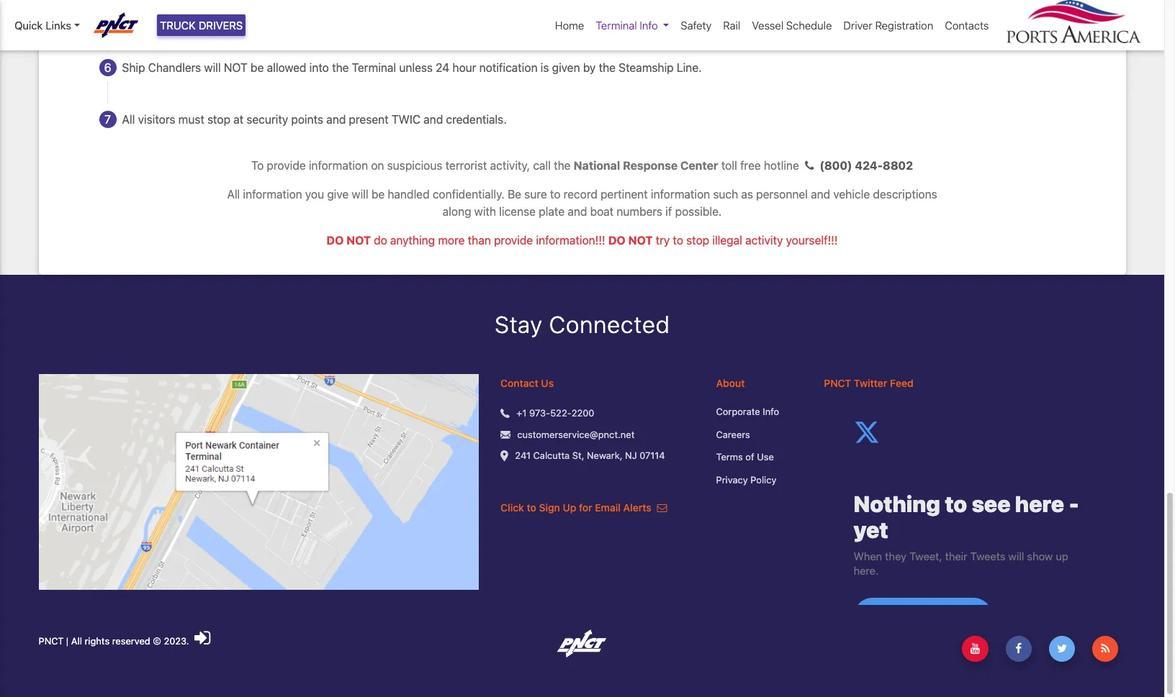 Task type: vqa. For each thing, say whether or not it's contained in the screenshot.
Grid inside NEVER WALK OUT OF THE SAFE ZONE INTO ANOTHER GRID OR TO ANOTHER TRUCK.
no



Task type: describe. For each thing, give the bounding box(es) containing it.
1 horizontal spatial not
[[346, 234, 371, 247]]

click to sign up for email alerts link
[[501, 502, 667, 514]]

up
[[563, 502, 576, 514]]

the right call on the top of page
[[554, 159, 571, 172]]

contacts link
[[939, 11, 995, 39]]

envelope o image
[[657, 503, 667, 513]]

241
[[515, 450, 531, 462]]

record
[[563, 188, 597, 201]]

stay
[[494, 311, 542, 338]]

rights
[[85, 636, 110, 647]]

rail
[[723, 19, 740, 32]]

pnct twitter feed
[[824, 377, 913, 390]]

241 calcutta st, newark, nj 07114 link
[[515, 449, 665, 463]]

and down record
[[568, 205, 587, 218]]

chandlers
[[148, 61, 201, 74]]

links
[[46, 19, 71, 32]]

information!!!
[[536, 234, 605, 247]]

alerts
[[623, 502, 651, 514]]

contact
[[501, 377, 538, 390]]

use
[[757, 452, 774, 463]]

driver
[[843, 19, 872, 32]]

more
[[438, 234, 465, 247]]

sure
[[524, 188, 547, 201]]

national
[[574, 159, 620, 172]]

policy
[[750, 474, 776, 486]]

vessel schedule link
[[746, 11, 838, 39]]

customerservice@pnct.net link
[[517, 428, 635, 442]]

anything
[[390, 234, 435, 247]]

schedule
[[786, 19, 832, 32]]

info for corporate info
[[763, 406, 779, 418]]

the right by
[[599, 61, 616, 74]]

response
[[623, 159, 678, 172]]

terms of use link
[[716, 451, 802, 465]]

1 horizontal spatial information
[[309, 159, 368, 172]]

such
[[713, 188, 738, 201]]

info for terminal info
[[640, 19, 658, 32]]

pnct for pnct | all rights reserved © 2023.
[[39, 636, 64, 647]]

anyone who violates safety rules or refuses to cooperate with security, will be escorted off the terminal.
[[122, 9, 665, 22]]

descriptions
[[873, 188, 937, 201]]

all for all visitors must stop at security points and present twic and credentials.
[[122, 113, 135, 126]]

0 horizontal spatial all
[[71, 636, 82, 647]]

hotline
[[764, 159, 799, 172]]

violates
[[189, 9, 229, 22]]

us
[[541, 377, 554, 390]]

sign
[[539, 502, 560, 514]]

than
[[468, 234, 491, 247]]

contacts
[[945, 19, 989, 32]]

rail link
[[717, 11, 746, 39]]

terminal info link
[[590, 11, 675, 39]]

ship
[[122, 61, 145, 74]]

activity,
[[490, 159, 530, 172]]

be inside all information you give will be handled confidentially. be sure to record pertinent information such as personnel and vehicle descriptions along with license plate and boat numbers if possible.
[[371, 188, 385, 201]]

0 vertical spatial terminal
[[596, 19, 637, 32]]

off
[[580, 9, 595, 22]]

1 vertical spatial will
[[204, 61, 221, 74]]

1 vertical spatial be
[[251, 61, 264, 74]]

twic
[[392, 113, 421, 126]]

1 horizontal spatial safety
[[681, 19, 712, 32]]

security
[[247, 113, 288, 126]]

connected
[[549, 311, 670, 338]]

and down phone image in the top right of the page
[[811, 188, 830, 201]]

pnct for pnct twitter feed
[[824, 377, 851, 390]]

stay connected
[[494, 311, 670, 338]]

to right try
[[673, 234, 683, 247]]

reserved
[[112, 636, 150, 647]]

calcutta
[[533, 450, 570, 462]]

terms
[[716, 452, 743, 463]]

0 horizontal spatial terminal
[[352, 61, 396, 74]]

corporate info link
[[716, 405, 802, 419]]

to inside all information you give will be handled confidentially. be sure to record pertinent information such as personnel and vehicle descriptions along with license plate and boat numbers if possible.
[[550, 188, 560, 201]]

sign in image
[[194, 629, 211, 648]]

to left sign
[[527, 502, 536, 514]]

0 horizontal spatial with
[[422, 9, 444, 22]]

by
[[583, 61, 596, 74]]

center
[[680, 159, 718, 172]]

+1 973-522-2200
[[516, 408, 594, 419]]

who
[[164, 9, 186, 22]]

0 horizontal spatial stop
[[207, 113, 230, 126]]

free
[[740, 159, 761, 172]]

all visitors must stop at security points and present twic and credentials.
[[122, 113, 507, 126]]

email
[[595, 502, 621, 514]]

522-
[[550, 408, 572, 419]]

along
[[443, 205, 471, 218]]

click
[[501, 502, 524, 514]]

privacy policy
[[716, 474, 776, 486]]

privacy policy link
[[716, 473, 802, 488]]

all for all information you give will be handled confidentially. be sure to record pertinent information such as personnel and vehicle descriptions along with license plate and boat numbers if possible.
[[227, 188, 240, 201]]

2 horizontal spatial not
[[628, 234, 653, 247]]

terrorist
[[445, 159, 487, 172]]

numbers
[[617, 205, 662, 218]]

if
[[665, 205, 672, 218]]

vessel schedule
[[752, 19, 832, 32]]

cooperate
[[366, 9, 419, 22]]

2200
[[571, 408, 594, 419]]

escorted
[[531, 9, 577, 22]]

to
[[251, 159, 264, 172]]

customerservice@pnct.net
[[517, 429, 635, 440]]

quick links
[[14, 19, 71, 32]]



Task type: locate. For each thing, give the bounding box(es) containing it.
credentials.
[[446, 113, 507, 126]]

terms of use
[[716, 452, 774, 463]]

1 vertical spatial with
[[474, 205, 496, 218]]

(800)
[[820, 159, 852, 172]]

1 horizontal spatial terminal
[[596, 19, 637, 32]]

terminal info
[[596, 19, 658, 32]]

pnct left |
[[39, 636, 64, 647]]

as
[[741, 188, 753, 201]]

safety left rail
[[681, 19, 712, 32]]

1 vertical spatial terminal
[[352, 61, 396, 74]]

424-
[[855, 159, 883, 172]]

and right points
[[326, 113, 346, 126]]

confidentially.
[[433, 188, 505, 201]]

driver registration link
[[838, 11, 939, 39]]

the right off
[[598, 9, 615, 22]]

drivers
[[199, 19, 243, 32]]

the right into
[[332, 61, 349, 74]]

not left do in the left of the page
[[346, 234, 371, 247]]

(800) 424-8802
[[820, 159, 913, 172]]

to provide information on suspicious terrorist activity, call the national response center toll free hotline
[[251, 159, 799, 172]]

possible.
[[675, 205, 722, 218]]

will inside all information you give will be handled confidentially. be sure to record pertinent information such as personnel and vehicle descriptions along with license plate and boat numbers if possible.
[[352, 188, 368, 201]]

and right the twic
[[424, 113, 443, 126]]

pnct | all rights reserved © 2023.
[[39, 636, 192, 647]]

2 vertical spatial be
[[371, 188, 385, 201]]

1 vertical spatial all
[[227, 188, 240, 201]]

all inside all information you give will be handled confidentially. be sure to record pertinent information such as personnel and vehicle descriptions along with license plate and boat numbers if possible.
[[227, 188, 240, 201]]

7
[[104, 113, 111, 126]]

do left do in the left of the page
[[326, 234, 344, 247]]

provide right to
[[267, 159, 306, 172]]

or
[[297, 9, 308, 22]]

suspicious
[[387, 159, 442, 172]]

not left try
[[628, 234, 653, 247]]

into
[[309, 61, 329, 74]]

with
[[422, 9, 444, 22], [474, 205, 496, 218]]

0 vertical spatial provide
[[267, 159, 306, 172]]

1 horizontal spatial with
[[474, 205, 496, 218]]

not down drivers
[[224, 61, 248, 74]]

click to sign up for email alerts
[[501, 502, 654, 514]]

2 horizontal spatial information
[[651, 188, 710, 201]]

boat
[[590, 205, 614, 218]]

plate
[[539, 205, 565, 218]]

1 vertical spatial info
[[763, 406, 779, 418]]

0 vertical spatial info
[[640, 19, 658, 32]]

about
[[716, 377, 745, 390]]

2 horizontal spatial be
[[515, 9, 528, 22]]

will right give
[[352, 188, 368, 201]]

information down to
[[243, 188, 302, 201]]

do not do anything more than provide information!!! do not try to stop illegal activity yourself!!!
[[326, 234, 838, 247]]

to right refuses
[[352, 9, 363, 22]]

refuses
[[311, 9, 349, 22]]

be
[[508, 188, 521, 201]]

5
[[104, 9, 111, 22]]

truck drivers
[[160, 19, 243, 32]]

0 horizontal spatial not
[[224, 61, 248, 74]]

2 horizontal spatial will
[[495, 9, 512, 22]]

personnel
[[756, 188, 808, 201]]

be down on
[[371, 188, 385, 201]]

973-
[[529, 408, 550, 419]]

6
[[104, 61, 111, 74]]

(800) 424-8802 link
[[799, 159, 913, 172]]

1 vertical spatial provide
[[494, 234, 533, 247]]

0 horizontal spatial provide
[[267, 159, 306, 172]]

with inside all information you give will be handled confidentially. be sure to record pertinent information such as personnel and vehicle descriptions along with license plate and boat numbers if possible.
[[474, 205, 496, 218]]

0 horizontal spatial do
[[326, 234, 344, 247]]

of
[[745, 452, 754, 463]]

security,
[[447, 9, 492, 22]]

do
[[326, 234, 344, 247], [608, 234, 626, 247]]

0 horizontal spatial safety
[[232, 9, 265, 22]]

phone image
[[799, 160, 820, 171]]

info up steamship
[[640, 19, 658, 32]]

be left allowed in the left top of the page
[[251, 61, 264, 74]]

on
[[371, 159, 384, 172]]

twitter
[[854, 377, 887, 390]]

pnct left the twitter
[[824, 377, 851, 390]]

1 horizontal spatial info
[[763, 406, 779, 418]]

1 horizontal spatial pnct
[[824, 377, 851, 390]]

stop down possible.
[[686, 234, 709, 247]]

try
[[656, 234, 670, 247]]

given
[[552, 61, 580, 74]]

©
[[153, 636, 161, 647]]

0 vertical spatial will
[[495, 9, 512, 22]]

0 horizontal spatial will
[[204, 61, 221, 74]]

unless
[[399, 61, 433, 74]]

do
[[374, 234, 387, 247]]

0 horizontal spatial information
[[243, 188, 302, 201]]

0 horizontal spatial pnct
[[39, 636, 64, 647]]

be left escorted
[[515, 9, 528, 22]]

24
[[436, 61, 449, 74]]

corporate info
[[716, 406, 779, 418]]

do down boat on the top of the page
[[608, 234, 626, 247]]

1 vertical spatial pnct
[[39, 636, 64, 647]]

0 vertical spatial stop
[[207, 113, 230, 126]]

1 horizontal spatial stop
[[686, 234, 709, 247]]

yourself!!!
[[786, 234, 838, 247]]

terminal left unless
[[352, 61, 396, 74]]

truck drivers link
[[157, 14, 246, 36]]

contact us
[[501, 377, 554, 390]]

nj
[[625, 450, 637, 462]]

will right the chandlers
[[204, 61, 221, 74]]

must
[[178, 113, 204, 126]]

0 horizontal spatial info
[[640, 19, 658, 32]]

quick
[[14, 19, 43, 32]]

2023.
[[164, 636, 189, 647]]

1 horizontal spatial provide
[[494, 234, 533, 247]]

all information you give will be handled confidentially. be sure to record pertinent information such as personnel and vehicle descriptions along with license plate and boat numbers if possible.
[[227, 188, 937, 218]]

pnct
[[824, 377, 851, 390], [39, 636, 64, 647]]

careers
[[716, 429, 750, 440]]

2 horizontal spatial all
[[227, 188, 240, 201]]

privacy
[[716, 474, 748, 486]]

notification
[[479, 61, 538, 74]]

1 horizontal spatial all
[[122, 113, 135, 126]]

2 do from the left
[[608, 234, 626, 247]]

1 vertical spatial stop
[[686, 234, 709, 247]]

0 vertical spatial with
[[422, 9, 444, 22]]

241 calcutta st, newark, nj 07114
[[515, 450, 665, 462]]

feed
[[890, 377, 913, 390]]

0 vertical spatial pnct
[[824, 377, 851, 390]]

allowed
[[267, 61, 306, 74]]

visitors
[[138, 113, 175, 126]]

info up "careers" link
[[763, 406, 779, 418]]

vehicle
[[833, 188, 870, 201]]

stop left at on the left top of the page
[[207, 113, 230, 126]]

home
[[555, 19, 584, 32]]

points
[[291, 113, 323, 126]]

8802
[[883, 159, 913, 172]]

information up if
[[651, 188, 710, 201]]

terminal right off
[[596, 19, 637, 32]]

2 vertical spatial will
[[352, 188, 368, 201]]

the
[[598, 9, 615, 22], [332, 61, 349, 74], [599, 61, 616, 74], [554, 159, 571, 172]]

you
[[305, 188, 324, 201]]

give
[[327, 188, 349, 201]]

safety left the rules
[[232, 9, 265, 22]]

0 vertical spatial be
[[515, 9, 528, 22]]

all
[[122, 113, 135, 126], [227, 188, 240, 201], [71, 636, 82, 647]]

information up give
[[309, 159, 368, 172]]

will right security,
[[495, 9, 512, 22]]

1 do from the left
[[326, 234, 344, 247]]

truck
[[160, 19, 196, 32]]

handled
[[388, 188, 430, 201]]

with left security,
[[422, 9, 444, 22]]

2 vertical spatial all
[[71, 636, 82, 647]]

steamship
[[619, 61, 674, 74]]

1 horizontal spatial be
[[371, 188, 385, 201]]

to up plate
[[550, 188, 560, 201]]

rules
[[268, 9, 294, 22]]

not
[[224, 61, 248, 74], [346, 234, 371, 247], [628, 234, 653, 247]]

license
[[499, 205, 536, 218]]

0 horizontal spatial be
[[251, 61, 264, 74]]

provide down license
[[494, 234, 533, 247]]

with down confidentially.
[[474, 205, 496, 218]]

1 horizontal spatial will
[[352, 188, 368, 201]]

1 horizontal spatial do
[[608, 234, 626, 247]]

0 vertical spatial all
[[122, 113, 135, 126]]

and
[[326, 113, 346, 126], [424, 113, 443, 126], [811, 188, 830, 201], [568, 205, 587, 218]]



